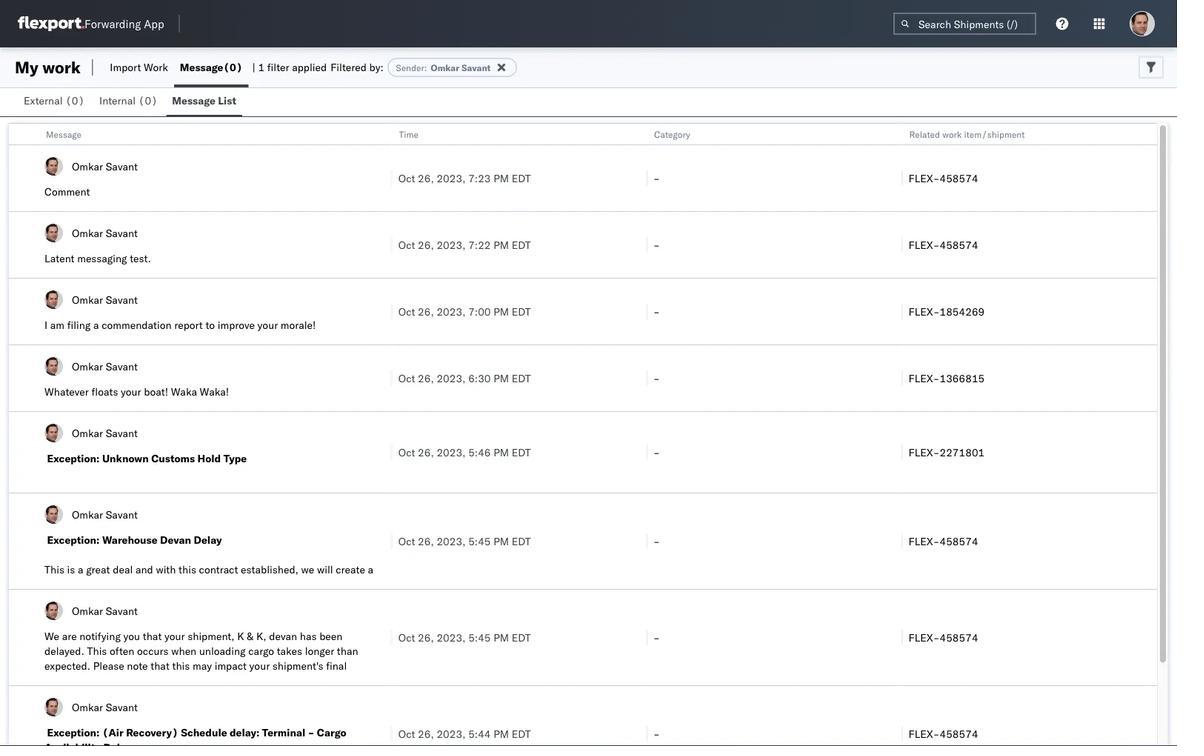 Task type: describe. For each thing, give the bounding box(es) containing it.
filter
[[267, 61, 289, 74]]

savant for whatever
[[106, 360, 138, 373]]

6 omkar savant from the top
[[72, 508, 138, 521]]

devan
[[269, 630, 297, 643]]

5:46
[[468, 446, 491, 459]]

test.
[[130, 252, 151, 265]]

and inside we are notifying you that your shipment, k & k, devan has been delayed. this often occurs when unloading cargo takes longer than expected. please note that this may impact your shipment's final delivery date. we appreciate your understanding and will update you with
[[274, 674, 292, 687]]

oct 26, 2023, 7:23 pm edt
[[398, 172, 531, 185]]

whatever floats your boat! waka waka!
[[44, 385, 229, 398]]

omkar savant for i
[[72, 293, 138, 306]]

this inside we are notifying you that your shipment, k & k, devan has been delayed. this often occurs when unloading cargo takes longer than expected. please note that this may impact your shipment's final delivery date. we appreciate your understanding and will update you with
[[87, 645, 107, 658]]

- for exception:
[[654, 446, 660, 459]]

work for related
[[943, 129, 962, 140]]

external
[[24, 94, 63, 107]]

related
[[910, 129, 940, 140]]

schedule
[[181, 726, 227, 739]]

- for whatever
[[654, 372, 660, 385]]

omkar for we
[[72, 604, 103, 617]]

oct for we
[[398, 631, 415, 644]]

work for my
[[42, 57, 81, 77]]

oct 26, 2023, 7:22 pm edt
[[398, 238, 531, 251]]

2023, for latent
[[437, 238, 466, 251]]

type
[[224, 452, 247, 465]]

omkar savant for whatever
[[72, 360, 138, 373]]

2 5:45 from the top
[[468, 631, 491, 644]]

|
[[252, 61, 255, 74]]

has
[[300, 630, 317, 643]]

flex- 2271801
[[909, 446, 985, 459]]

8 26, from the top
[[418, 727, 434, 740]]

458574 for latent
[[940, 238, 979, 251]]

sender : omkar savant
[[396, 62, 491, 73]]

26, for exception:
[[418, 446, 434, 459]]

this inside this is a great deal and with this contract established, we will create a lucrative partnership.
[[179, 563, 196, 576]]

exception: for exception: unknown customs hold type
[[47, 452, 100, 465]]

warehouse
[[102, 534, 158, 546]]

filing
[[67, 319, 91, 332]]

exception: (air recovery) schedule delay: terminal - cargo
[[47, 726, 346, 739]]

list
[[218, 94, 236, 107]]

expected.
[[44, 659, 90, 672]]

3 flex- 458574 from the top
[[909, 535, 979, 548]]

oct for comment
[[398, 172, 415, 185]]

savant up warehouse
[[106, 508, 138, 521]]

flex- for we
[[909, 631, 940, 644]]

1 vertical spatial that
[[151, 659, 170, 672]]

related work item/shipment
[[910, 129, 1025, 140]]

6 26, from the top
[[418, 535, 434, 548]]

pm for latent
[[494, 238, 509, 251]]

&
[[247, 630, 254, 643]]

category
[[654, 129, 691, 140]]

(air
[[102, 726, 124, 739]]

message list
[[172, 94, 236, 107]]

- for latent
[[654, 238, 660, 251]]

edt for exception:
[[512, 446, 531, 459]]

1
[[258, 61, 265, 74]]

delayed.
[[44, 645, 84, 658]]

flex- 1854269
[[909, 305, 985, 318]]

omkar for latent
[[72, 226, 103, 239]]

2 oct 26, 2023, 5:45 pm edt from the top
[[398, 631, 531, 644]]

report
[[174, 319, 203, 332]]

your down may
[[181, 674, 201, 687]]

please
[[93, 659, 124, 672]]

i
[[44, 319, 48, 332]]

edt for whatever
[[512, 372, 531, 385]]

commendation
[[102, 319, 172, 332]]

26, for we
[[418, 631, 434, 644]]

shipment,
[[188, 630, 235, 643]]

with inside we are notifying you that your shipment, k & k, devan has been delayed. this often occurs when unloading cargo takes longer than expected. please note that this may impact your shipment's final delivery date. we appreciate your understanding and will update you with
[[44, 689, 65, 702]]

unloading
[[199, 645, 246, 658]]

oct for whatever
[[398, 372, 415, 385]]

7:23
[[468, 172, 491, 185]]

omkar savant for we
[[72, 604, 138, 617]]

import work button
[[104, 47, 174, 87]]

resize handle column header for category
[[884, 124, 902, 746]]

1 5:45 from the top
[[468, 535, 491, 548]]

8 oct from the top
[[398, 727, 415, 740]]

waka
[[171, 385, 197, 398]]

6 flex- from the top
[[909, 535, 940, 548]]

import
[[110, 61, 141, 74]]

we
[[301, 563, 314, 576]]

flex- 458574 for latent
[[909, 238, 979, 251]]

flex- for whatever
[[909, 372, 940, 385]]

work
[[144, 61, 168, 74]]

this is a great deal and with this contract established, we will create a lucrative partnership.
[[44, 563, 374, 591]]

improve
[[218, 319, 255, 332]]

edt for we
[[512, 631, 531, 644]]

hold
[[198, 452, 221, 465]]

6 2023, from the top
[[437, 535, 466, 548]]

26, for latent
[[418, 238, 434, 251]]

8 flex- from the top
[[909, 727, 940, 740]]

contract
[[199, 563, 238, 576]]

omkar for comment
[[72, 160, 103, 173]]

1 oct 26, 2023, 5:45 pm edt from the top
[[398, 535, 531, 548]]

edt for comment
[[512, 172, 531, 185]]

shipment's
[[273, 659, 323, 672]]

edt for i
[[512, 305, 531, 318]]

flexport. image
[[18, 16, 84, 31]]

savant for exception:
[[106, 426, 138, 439]]

takes
[[277, 645, 302, 658]]

omkar up warehouse
[[72, 508, 103, 521]]

external (0)
[[24, 94, 85, 107]]

5 flex- 458574 from the top
[[909, 727, 979, 740]]

time
[[399, 129, 419, 140]]

established,
[[241, 563, 299, 576]]

delay
[[194, 534, 222, 546]]

1854269
[[940, 305, 985, 318]]

impact
[[215, 659, 247, 672]]

oct 26, 2023, 5:44 pm edt
[[398, 727, 531, 740]]

terminal
[[262, 726, 305, 739]]

final
[[326, 659, 347, 672]]

item/shipment
[[964, 129, 1025, 140]]

6:30
[[468, 372, 491, 385]]

latent
[[44, 252, 75, 265]]

resize handle column header for time
[[629, 124, 647, 746]]

waka!
[[200, 385, 229, 398]]

0 horizontal spatial a
[[78, 563, 83, 576]]

omkar for exception:
[[72, 426, 103, 439]]

delivery
[[44, 674, 81, 687]]

oct for exception:
[[398, 446, 415, 459]]

oct 26, 2023, 6:30 pm edt
[[398, 372, 531, 385]]

understanding
[[204, 674, 272, 687]]

we are notifying you that your shipment, k & k, devan has been delayed. this often occurs when unloading cargo takes longer than expected. please note that this may impact your shipment's final delivery date. we appreciate your understanding and will update you with
[[44, 630, 366, 702]]

your down cargo on the bottom
[[249, 659, 270, 672]]

your left morale!
[[258, 319, 278, 332]]

status
[[85, 689, 114, 702]]

message for list
[[172, 94, 216, 107]]

5:44
[[468, 727, 491, 740]]

whatever
[[44, 385, 89, 398]]

lucrative
[[44, 578, 85, 591]]

flex- for latent
[[909, 238, 940, 251]]

8 edt from the top
[[512, 727, 531, 740]]

recovery)
[[126, 726, 178, 739]]

customs
[[151, 452, 195, 465]]

am
[[50, 319, 64, 332]]

8 pm from the top
[[494, 727, 509, 740]]

omkar savant for latent
[[72, 226, 138, 239]]

7:22
[[468, 238, 491, 251]]



Task type: vqa. For each thing, say whether or not it's contained in the screenshot.
first as from the left
no



Task type: locate. For each thing, give the bounding box(es) containing it.
will down shipment's
[[295, 674, 311, 687]]

pm for we
[[494, 631, 509, 644]]

omkar up notifying
[[72, 604, 103, 617]]

omkar savant up unknown
[[72, 426, 138, 439]]

omkar for whatever
[[72, 360, 103, 373]]

omkar savant up warehouse
[[72, 508, 138, 521]]

work
[[42, 57, 81, 77], [943, 129, 962, 140]]

7 pm from the top
[[494, 631, 509, 644]]

savant for i
[[106, 293, 138, 306]]

resize handle column header for message
[[374, 124, 392, 746]]

8 2023, from the top
[[437, 727, 466, 740]]

1 vertical spatial this
[[87, 645, 107, 658]]

1 vertical spatial message
[[172, 94, 216, 107]]

(0) right external
[[65, 94, 85, 107]]

omkar
[[431, 62, 459, 73], [72, 160, 103, 173], [72, 226, 103, 239], [72, 293, 103, 306], [72, 360, 103, 373], [72, 426, 103, 439], [72, 508, 103, 521], [72, 604, 103, 617], [72, 701, 103, 714]]

2 horizontal spatial (0)
[[223, 61, 243, 74]]

1 2023, from the top
[[437, 172, 466, 185]]

1 horizontal spatial we
[[111, 674, 125, 687]]

3 pm from the top
[[494, 305, 509, 318]]

1 vertical spatial oct 26, 2023, 5:45 pm edt
[[398, 631, 531, 644]]

occurs
[[137, 645, 169, 658]]

a right create
[[368, 563, 374, 576]]

flex- 458574
[[909, 172, 979, 185], [909, 238, 979, 251], [909, 535, 979, 548], [909, 631, 979, 644], [909, 727, 979, 740]]

omkar right : on the left top
[[431, 62, 459, 73]]

savant up '(air'
[[106, 701, 138, 714]]

3 edt from the top
[[512, 305, 531, 318]]

3 26, from the top
[[418, 305, 434, 318]]

(0) inside "button"
[[138, 94, 158, 107]]

pm for whatever
[[494, 372, 509, 385]]

k,
[[256, 630, 266, 643]]

savant down partnership.
[[106, 604, 138, 617]]

1 flex- from the top
[[909, 172, 940, 185]]

you right the update
[[349, 674, 366, 687]]

0 vertical spatial you
[[123, 630, 140, 643]]

1 horizontal spatial this
[[87, 645, 107, 658]]

pm for exception:
[[494, 446, 509, 459]]

comment
[[44, 185, 90, 198]]

savant right : on the left top
[[462, 62, 491, 73]]

4 pm from the top
[[494, 372, 509, 385]]

and
[[136, 563, 153, 576], [274, 674, 292, 687]]

flex- for comment
[[909, 172, 940, 185]]

my work
[[15, 57, 81, 77]]

savant up commendation
[[106, 293, 138, 306]]

0 vertical spatial with
[[156, 563, 176, 576]]

:
[[424, 62, 427, 73]]

1 resize handle column header from the left
[[374, 124, 392, 746]]

2 resize handle column header from the left
[[629, 124, 647, 746]]

omkar savant for comment
[[72, 160, 138, 173]]

exception:
[[47, 452, 100, 465], [47, 534, 100, 546], [47, 726, 100, 739]]

0 horizontal spatial we
[[44, 630, 59, 643]]

3 exception: from the top
[[47, 726, 100, 739]]

omkar savant up '(air'
[[72, 701, 138, 714]]

longer
[[305, 645, 334, 658]]

will inside we are notifying you that your shipment, k & k, devan has been delayed. this often occurs when unloading cargo takes longer than expected. please note that this may impact your shipment's final delivery date. we appreciate your understanding and will update you with
[[295, 674, 311, 687]]

savant for latent
[[106, 226, 138, 239]]

26, for comment
[[418, 172, 434, 185]]

you
[[123, 630, 140, 643], [349, 674, 366, 687]]

7 2023, from the top
[[437, 631, 466, 644]]

exception: left '(air'
[[47, 726, 100, 739]]

this left is
[[44, 563, 64, 576]]

message for (0)
[[180, 61, 223, 74]]

work right related
[[943, 129, 962, 140]]

resize handle column header
[[374, 124, 392, 746], [629, 124, 647, 746], [884, 124, 902, 746], [1140, 124, 1157, 746]]

oct 26, 2023, 5:45 pm edt
[[398, 535, 531, 548], [398, 631, 531, 644]]

0 horizontal spatial work
[[42, 57, 81, 77]]

4 26, from the top
[[418, 372, 434, 385]]

8 omkar savant from the top
[[72, 701, 138, 714]]

exception: for exception: warehouse devan delay
[[47, 534, 100, 546]]

1 vertical spatial work
[[943, 129, 962, 140]]

| 1 filter applied filtered by:
[[252, 61, 384, 74]]

0 horizontal spatial will
[[295, 674, 311, 687]]

1 flex- 458574 from the top
[[909, 172, 979, 185]]

26, for whatever
[[418, 372, 434, 385]]

oct
[[398, 172, 415, 185], [398, 238, 415, 251], [398, 305, 415, 318], [398, 372, 415, 385], [398, 446, 415, 459], [398, 535, 415, 548], [398, 631, 415, 644], [398, 727, 415, 740]]

2023, for whatever
[[437, 372, 466, 385]]

savant for we
[[106, 604, 138, 617]]

exception: left unknown
[[47, 452, 100, 465]]

flex- 1366815
[[909, 372, 985, 385]]

great
[[86, 563, 110, 576]]

delay:
[[230, 726, 260, 739]]

omkar down floats
[[72, 426, 103, 439]]

- for comment
[[654, 172, 660, 185]]

is
[[67, 563, 75, 576]]

2 omkar savant from the top
[[72, 226, 138, 239]]

this
[[179, 563, 196, 576], [172, 659, 190, 672]]

cargo
[[248, 645, 274, 658]]

message
[[180, 61, 223, 74], [172, 94, 216, 107], [46, 129, 81, 140]]

2 pm from the top
[[494, 238, 509, 251]]

message list button
[[166, 87, 242, 116]]

and down shipment's
[[274, 674, 292, 687]]

messaging
[[77, 252, 127, 265]]

forwarding app
[[84, 17, 164, 31]]

1 edt from the top
[[512, 172, 531, 185]]

notifying
[[79, 630, 121, 643]]

with down devan
[[156, 563, 176, 576]]

with inside this is a great deal and with this contract established, we will create a lucrative partnership.
[[156, 563, 176, 576]]

we down please
[[111, 674, 125, 687]]

1 oct from the top
[[398, 172, 415, 185]]

3 omkar savant from the top
[[72, 293, 138, 306]]

this down notifying
[[87, 645, 107, 658]]

and right deal
[[136, 563, 153, 576]]

omkar up the 'comment'
[[72, 160, 103, 173]]

2 flex- from the top
[[909, 238, 940, 251]]

6 edt from the top
[[512, 535, 531, 548]]

that
[[143, 630, 162, 643], [151, 659, 170, 672]]

boat!
[[144, 385, 168, 398]]

3 resize handle column header from the left
[[884, 124, 902, 746]]

this left 'contract'
[[179, 563, 196, 576]]

omkar down date. in the left bottom of the page
[[72, 701, 103, 714]]

this inside we are notifying you that your shipment, k & k, devan has been delayed. this often occurs when unloading cargo takes longer than expected. please note that this may impact your shipment's final delivery date. we appreciate your understanding and will update you with
[[172, 659, 190, 672]]

2 oct from the top
[[398, 238, 415, 251]]

1 vertical spatial you
[[349, 674, 366, 687]]

internal (0)
[[99, 94, 158, 107]]

flex- for exception:
[[909, 446, 940, 459]]

exception: unknown customs hold type
[[47, 452, 247, 465]]

savant up test.
[[106, 226, 138, 239]]

exception: warehouse devan delay
[[47, 534, 222, 546]]

5 omkar savant from the top
[[72, 426, 138, 439]]

to
[[206, 319, 215, 332]]

1 vertical spatial 5:45
[[468, 631, 491, 644]]

26, for i
[[418, 305, 434, 318]]

1 horizontal spatial work
[[943, 129, 962, 140]]

edt
[[512, 172, 531, 185], [512, 238, 531, 251], [512, 305, 531, 318], [512, 372, 531, 385], [512, 446, 531, 459], [512, 535, 531, 548], [512, 631, 531, 644], [512, 727, 531, 740]]

4 resize handle column header from the left
[[1140, 124, 1157, 746]]

2 flex- 458574 from the top
[[909, 238, 979, 251]]

2023, for i
[[437, 305, 466, 318]]

omkar up latent messaging test. at the left top
[[72, 226, 103, 239]]

message left list
[[172, 94, 216, 107]]

5 oct from the top
[[398, 446, 415, 459]]

0 vertical spatial will
[[317, 563, 333, 576]]

savant for comment
[[106, 160, 138, 173]]

note
[[127, 659, 148, 672]]

1 vertical spatial and
[[274, 674, 292, 687]]

internal (0) button
[[93, 87, 166, 116]]

1 exception: from the top
[[47, 452, 100, 465]]

work up external (0)
[[42, 57, 81, 77]]

5 pm from the top
[[494, 446, 509, 459]]

0 horizontal spatial this
[[44, 563, 64, 576]]

7 edt from the top
[[512, 631, 531, 644]]

7 flex- from the top
[[909, 631, 940, 644]]

my
[[15, 57, 38, 77]]

5:45
[[468, 535, 491, 548], [468, 631, 491, 644]]

oct 26, 2023, 7:00 pm edt
[[398, 305, 531, 318]]

savant up whatever floats your boat! waka waka!
[[106, 360, 138, 373]]

that up appreciate
[[151, 659, 170, 672]]

this
[[44, 563, 64, 576], [87, 645, 107, 658]]

exception: for exception: (air recovery) schedule delay: terminal - cargo
[[47, 726, 100, 739]]

floats
[[92, 385, 118, 398]]

2 edt from the top
[[512, 238, 531, 251]]

(0) right internal on the top left of page
[[138, 94, 158, 107]]

omkar for i
[[72, 293, 103, 306]]

by:
[[369, 61, 384, 74]]

date.
[[84, 674, 108, 687]]

will right we
[[317, 563, 333, 576]]

1 26, from the top
[[418, 172, 434, 185]]

7 26, from the top
[[418, 631, 434, 644]]

0 horizontal spatial you
[[123, 630, 140, 643]]

2 vertical spatial message
[[46, 129, 81, 140]]

458574 for we
[[940, 631, 979, 644]]

5 26, from the top
[[418, 446, 434, 459]]

flex- 458574 for comment
[[909, 172, 979, 185]]

will inside this is a great deal and with this contract established, we will create a lucrative partnership.
[[317, 563, 333, 576]]

omkar savant up the 'comment'
[[72, 160, 138, 173]]

morale!
[[281, 319, 316, 332]]

that up occurs
[[143, 630, 162, 643]]

with down delivery
[[44, 689, 65, 702]]

- for we
[[654, 631, 660, 644]]

message (0)
[[180, 61, 243, 74]]

will
[[317, 563, 333, 576], [295, 674, 311, 687]]

(0) for message (0)
[[223, 61, 243, 74]]

create
[[336, 563, 365, 576]]

3 flex- from the top
[[909, 305, 940, 318]]

4 2023, from the top
[[437, 372, 466, 385]]

message down external (0) button
[[46, 129, 81, 140]]

latent messaging test.
[[44, 252, 151, 265]]

import work
[[110, 61, 168, 74]]

partnership.
[[87, 578, 145, 591]]

flex- for i
[[909, 305, 940, 318]]

omkar savant up messaging
[[72, 226, 138, 239]]

applied
[[292, 61, 327, 74]]

when
[[171, 645, 197, 658]]

pm for comment
[[494, 172, 509, 185]]

we
[[44, 630, 59, 643], [111, 674, 125, 687]]

7 oct from the top
[[398, 631, 415, 644]]

message inside message list button
[[172, 94, 216, 107]]

often
[[110, 645, 134, 658]]

0 vertical spatial that
[[143, 630, 162, 643]]

-
[[654, 172, 660, 185], [654, 238, 660, 251], [654, 305, 660, 318], [654, 372, 660, 385], [654, 446, 660, 459], [654, 535, 660, 548], [654, 631, 660, 644], [308, 726, 314, 739], [654, 727, 660, 740]]

1 458574 from the top
[[940, 172, 979, 185]]

cargo
[[317, 726, 346, 739]]

your
[[258, 319, 278, 332], [121, 385, 141, 398], [164, 630, 185, 643], [249, 659, 270, 672], [181, 674, 201, 687]]

6 oct from the top
[[398, 535, 415, 548]]

a right is
[[78, 563, 83, 576]]

oct for i
[[398, 305, 415, 318]]

may
[[193, 659, 212, 672]]

4 458574 from the top
[[940, 631, 979, 644]]

4 flex- 458574 from the top
[[909, 631, 979, 644]]

3 458574 from the top
[[940, 535, 979, 548]]

resize handle column header for related work item/shipment
[[1140, 124, 1157, 746]]

1 vertical spatial this
[[172, 659, 190, 672]]

4 edt from the top
[[512, 372, 531, 385]]

omkar up floats
[[72, 360, 103, 373]]

appreciate
[[128, 674, 178, 687]]

your up when
[[164, 630, 185, 643]]

0 vertical spatial work
[[42, 57, 81, 77]]

0 vertical spatial message
[[180, 61, 223, 74]]

0 horizontal spatial (0)
[[65, 94, 85, 107]]

you up often
[[123, 630, 140, 643]]

savant up unknown
[[106, 426, 138, 439]]

(0) left |
[[223, 61, 243, 74]]

2 26, from the top
[[418, 238, 434, 251]]

(0) for internal (0)
[[138, 94, 158, 107]]

oct for latent
[[398, 238, 415, 251]]

your left 'boat!' at left bottom
[[121, 385, 141, 398]]

omkar savant for exception:
[[72, 426, 138, 439]]

1366815
[[940, 372, 985, 385]]

1 horizontal spatial will
[[317, 563, 333, 576]]

edt for latent
[[512, 238, 531, 251]]

0 vertical spatial we
[[44, 630, 59, 643]]

1 vertical spatial with
[[44, 689, 65, 702]]

5 flex- from the top
[[909, 446, 940, 459]]

5 458574 from the top
[[940, 727, 979, 740]]

a
[[93, 319, 99, 332], [78, 563, 83, 576], [368, 563, 374, 576]]

4 omkar savant from the top
[[72, 360, 138, 373]]

1 horizontal spatial you
[[349, 674, 366, 687]]

1 vertical spatial we
[[111, 674, 125, 687]]

than
[[337, 645, 358, 658]]

1 omkar savant from the top
[[72, 160, 138, 173]]

0 vertical spatial 5:45
[[468, 535, 491, 548]]

458574 for comment
[[940, 172, 979, 185]]

0 vertical spatial this
[[44, 563, 64, 576]]

k
[[237, 630, 244, 643]]

omkar savant up 'filing'
[[72, 293, 138, 306]]

7 omkar savant from the top
[[72, 604, 138, 617]]

external (0) button
[[18, 87, 93, 116]]

Search Shipments (/) text field
[[894, 13, 1037, 35]]

omkar savant up notifying
[[72, 604, 138, 617]]

omkar up 'filing'
[[72, 293, 103, 306]]

5 2023, from the top
[[437, 446, 466, 459]]

1 horizontal spatial (0)
[[138, 94, 158, 107]]

2023,
[[437, 172, 466, 185], [437, 238, 466, 251], [437, 305, 466, 318], [437, 372, 466, 385], [437, 446, 466, 459], [437, 535, 466, 548], [437, 631, 466, 644], [437, 727, 466, 740]]

flex- 458574 for we
[[909, 631, 979, 644]]

0 vertical spatial exception:
[[47, 452, 100, 465]]

been
[[319, 630, 343, 643]]

and inside this is a great deal and with this contract established, we will create a lucrative partnership.
[[136, 563, 153, 576]]

3 oct from the top
[[398, 305, 415, 318]]

0 horizontal spatial with
[[44, 689, 65, 702]]

savant down internal (0) "button"
[[106, 160, 138, 173]]

1 horizontal spatial and
[[274, 674, 292, 687]]

2023, for we
[[437, 631, 466, 644]]

1 vertical spatial will
[[295, 674, 311, 687]]

we left are
[[44, 630, 59, 643]]

0 horizontal spatial and
[[136, 563, 153, 576]]

(0) inside button
[[65, 94, 85, 107]]

5 edt from the top
[[512, 446, 531, 459]]

message up message list
[[180, 61, 223, 74]]

filtered
[[331, 61, 367, 74]]

this down when
[[172, 659, 190, 672]]

2 exception: from the top
[[47, 534, 100, 546]]

devan
[[160, 534, 191, 546]]

4 flex- from the top
[[909, 372, 940, 385]]

2 458574 from the top
[[940, 238, 979, 251]]

4 oct from the top
[[398, 372, 415, 385]]

2271801
[[940, 446, 985, 459]]

1 horizontal spatial a
[[93, 319, 99, 332]]

2 horizontal spatial a
[[368, 563, 374, 576]]

a right 'filing'
[[93, 319, 99, 332]]

1 horizontal spatial with
[[156, 563, 176, 576]]

omkar savant up floats
[[72, 360, 138, 373]]

(0) for external (0)
[[65, 94, 85, 107]]

deal
[[113, 563, 133, 576]]

2023, for exception:
[[437, 446, 466, 459]]

1 pm from the top
[[494, 172, 509, 185]]

3 2023, from the top
[[437, 305, 466, 318]]

0 vertical spatial this
[[179, 563, 196, 576]]

2 vertical spatial exception:
[[47, 726, 100, 739]]

exception: up is
[[47, 534, 100, 546]]

2023, for comment
[[437, 172, 466, 185]]

this inside this is a great deal and with this contract established, we will create a lucrative partnership.
[[44, 563, 64, 576]]

0 vertical spatial oct 26, 2023, 5:45 pm edt
[[398, 535, 531, 548]]

pm for i
[[494, 305, 509, 318]]

6 pm from the top
[[494, 535, 509, 548]]

oct 26, 2023, 5:46 pm edt
[[398, 446, 531, 459]]

- for i
[[654, 305, 660, 318]]

2 2023, from the top
[[437, 238, 466, 251]]

1 vertical spatial exception:
[[47, 534, 100, 546]]

0 vertical spatial and
[[136, 563, 153, 576]]



